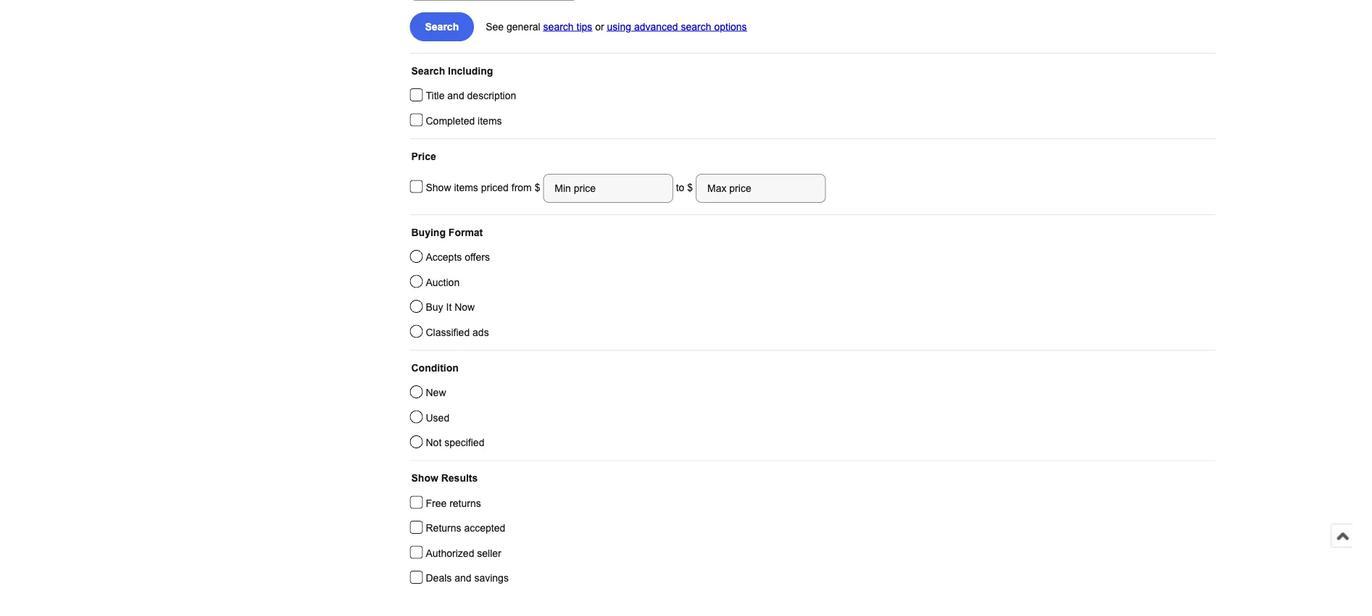 Task type: locate. For each thing, give the bounding box(es) containing it.
to $
[[673, 182, 696, 193]]

1 vertical spatial and
[[455, 573, 472, 584]]

advanced
[[634, 21, 678, 32]]

0 vertical spatial show
[[426, 182, 451, 193]]

1 vertical spatial search
[[411, 65, 445, 76]]

search up "title"
[[411, 65, 445, 76]]

see general search tips or using advanced search options
[[486, 21, 747, 32]]

0 vertical spatial items
[[478, 115, 502, 126]]

new
[[426, 387, 446, 399]]

1 search from the left
[[543, 21, 574, 32]]

$ right "from"
[[535, 182, 543, 193]]

general
[[507, 21, 541, 32]]

and for title
[[447, 90, 464, 101]]

1 horizontal spatial search
[[681, 21, 711, 32]]

including
[[448, 65, 493, 76]]

0 vertical spatial and
[[447, 90, 464, 101]]

items for completed
[[478, 115, 502, 126]]

search
[[425, 21, 459, 32], [411, 65, 445, 76]]

show down price
[[426, 182, 451, 193]]

items down description
[[478, 115, 502, 126]]

1 vertical spatial show
[[411, 473, 438, 484]]

and right the deals on the bottom left of the page
[[455, 573, 472, 584]]

now
[[455, 302, 475, 313]]

from
[[512, 182, 532, 193]]

completed items
[[426, 115, 502, 126]]

items
[[478, 115, 502, 126], [454, 182, 478, 193]]

Enter maximum price range value, $ text field
[[696, 174, 826, 203]]

1 horizontal spatial $
[[687, 182, 693, 193]]

auction
[[426, 277, 460, 288]]

using
[[607, 21, 631, 32]]

buy
[[426, 302, 443, 313]]

priced
[[481, 182, 509, 193]]

search for search including
[[411, 65, 445, 76]]

results
[[441, 473, 478, 484]]

$
[[535, 182, 543, 193], [687, 182, 693, 193]]

authorized seller
[[426, 548, 501, 559]]

free
[[426, 498, 447, 509]]

1 vertical spatial items
[[454, 182, 478, 193]]

title and description
[[426, 90, 516, 101]]

$ right to
[[687, 182, 693, 193]]

search left tips
[[543, 21, 574, 32]]

title
[[426, 90, 445, 101]]

deals and savings
[[426, 573, 509, 584]]

search button
[[410, 12, 474, 41]]

see
[[486, 21, 504, 32]]

search up search including on the left of the page
[[425, 21, 459, 32]]

classified ads
[[426, 327, 489, 338]]

show
[[426, 182, 451, 193], [411, 473, 438, 484]]

0 horizontal spatial $
[[535, 182, 543, 193]]

used
[[426, 412, 450, 424]]

search for search
[[425, 21, 459, 32]]

search left options
[[681, 21, 711, 32]]

options
[[714, 21, 747, 32]]

search inside button
[[425, 21, 459, 32]]

search
[[543, 21, 574, 32], [681, 21, 711, 32]]

and
[[447, 90, 464, 101], [455, 573, 472, 584]]

0 horizontal spatial search
[[543, 21, 574, 32]]

items left priced
[[454, 182, 478, 193]]

show up free
[[411, 473, 438, 484]]

1 $ from the left
[[535, 182, 543, 193]]

show for show items priced from
[[426, 182, 451, 193]]

show results
[[411, 473, 478, 484]]

description
[[467, 90, 516, 101]]

accepts
[[426, 252, 462, 263]]

items for show
[[454, 182, 478, 193]]

ads
[[473, 327, 489, 338]]

search including
[[411, 65, 493, 76]]

Enter minimum price range value, $ text field
[[543, 174, 673, 203]]

0 vertical spatial search
[[425, 21, 459, 32]]

not specified
[[426, 437, 485, 449]]

and right "title"
[[447, 90, 464, 101]]



Task type: describe. For each thing, give the bounding box(es) containing it.
using advanced search options link
[[607, 21, 747, 32]]

buying
[[411, 227, 446, 238]]

classified
[[426, 327, 470, 338]]

it
[[446, 302, 452, 313]]

buy it now
[[426, 302, 475, 313]]

offers
[[465, 252, 490, 263]]

2 search from the left
[[681, 21, 711, 32]]

accepted
[[464, 523, 505, 534]]

specified
[[444, 437, 485, 449]]

tips
[[577, 21, 592, 32]]

buying format
[[411, 227, 483, 238]]

not
[[426, 437, 442, 449]]

or
[[595, 21, 604, 32]]

deals
[[426, 573, 452, 584]]

price
[[411, 151, 436, 162]]

format
[[449, 227, 483, 238]]

completed
[[426, 115, 475, 126]]

show for show results
[[411, 473, 438, 484]]

to
[[676, 182, 685, 193]]

savings
[[474, 573, 509, 584]]

show items priced from
[[426, 182, 535, 193]]

returns
[[426, 523, 461, 534]]

condition
[[411, 362, 459, 374]]

returns accepted
[[426, 523, 505, 534]]

2 $ from the left
[[687, 182, 693, 193]]

returns
[[450, 498, 481, 509]]

seller
[[477, 548, 501, 559]]

and for deals
[[455, 573, 472, 584]]

accepts offers
[[426, 252, 490, 263]]

authorized
[[426, 548, 474, 559]]

free returns
[[426, 498, 481, 509]]

search tips link
[[543, 21, 592, 32]]



Task type: vqa. For each thing, say whether or not it's contained in the screenshot.
Search
yes



